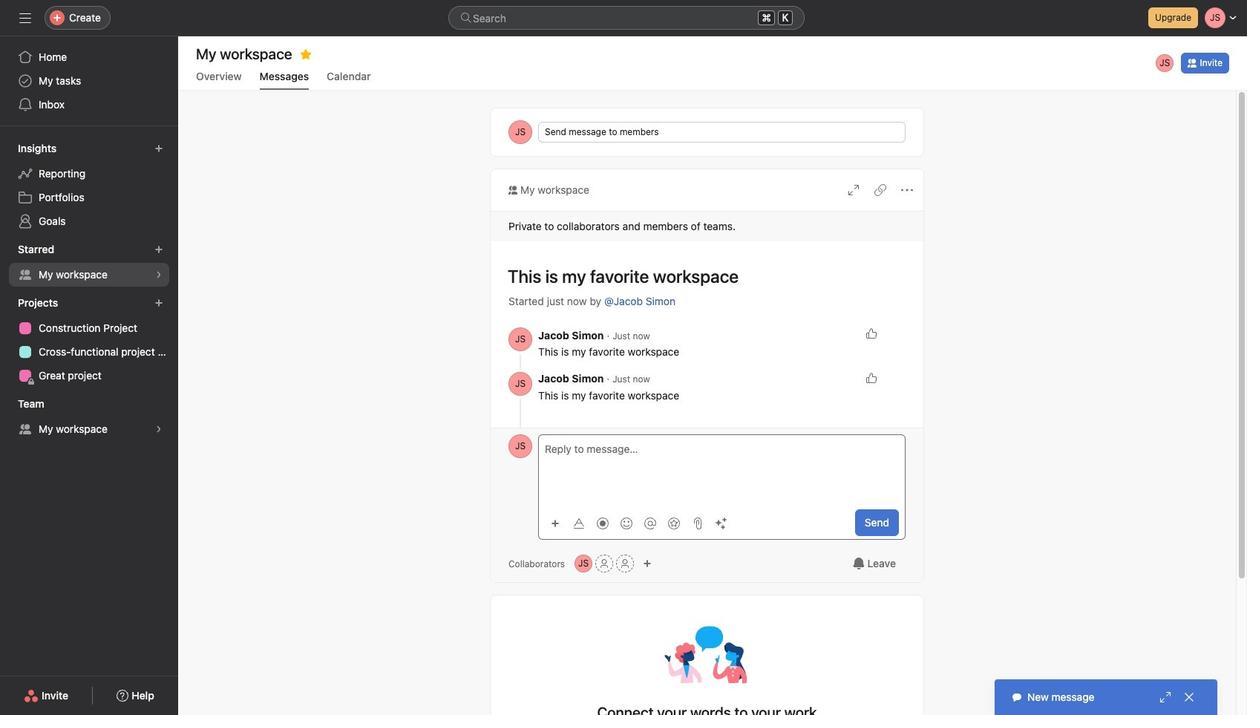 Task type: describe. For each thing, give the bounding box(es) containing it.
1 horizontal spatial add or remove collaborators image
[[643, 559, 652, 568]]

0 horizontal spatial add or remove collaborators image
[[575, 555, 593, 573]]

insights element
[[0, 135, 178, 236]]

hide sidebar image
[[19, 12, 31, 24]]

more actions image
[[902, 184, 913, 196]]

open user profile image for 0 likes. click to like this message comment icon
[[509, 372, 532, 396]]

attach a file or paste an image image
[[692, 517, 704, 529]]

at mention image
[[645, 517, 657, 529]]

projects element
[[0, 290, 178, 391]]

copy link image
[[875, 184, 887, 196]]

full screen image
[[848, 184, 860, 196]]

ai assist options (upgrade) image
[[716, 517, 728, 529]]

new project or portfolio image
[[154, 299, 163, 307]]

teams element
[[0, 391, 178, 444]]

open user profile image for 0 likes. click to like this message comment image
[[509, 328, 532, 351]]

remove from starred image
[[300, 48, 312, 60]]

Conversation Name text field
[[498, 259, 906, 293]]



Task type: locate. For each thing, give the bounding box(es) containing it.
new insights image
[[154, 144, 163, 153]]

record a video image
[[597, 517, 609, 529]]

add or remove collaborators image
[[575, 555, 593, 573], [643, 559, 652, 568]]

add or remove collaborators image down at mention image
[[643, 559, 652, 568]]

close image
[[1184, 691, 1196, 703]]

Search tasks, projects, and more text field
[[449, 6, 805, 30]]

open user profile image
[[509, 434, 532, 458]]

2 open user profile image from the top
[[509, 372, 532, 396]]

None field
[[449, 6, 805, 30]]

1 vertical spatial open user profile image
[[509, 372, 532, 396]]

0 likes. click to like this message comment image
[[866, 328, 878, 339]]

insert an object image
[[551, 519, 560, 528]]

appreciations image
[[668, 517, 680, 529]]

see details, my workspace image
[[154, 270, 163, 279]]

add items to starred image
[[154, 245, 163, 254]]

add or remove collaborators image down the formatting image
[[575, 555, 593, 573]]

toolbar
[[545, 512, 735, 534]]

0 likes. click to like this message comment image
[[866, 372, 878, 384]]

starred element
[[0, 236, 178, 290]]

1 open user profile image from the top
[[509, 328, 532, 351]]

global element
[[0, 36, 178, 126]]

emoji image
[[621, 517, 633, 529]]

0 vertical spatial open user profile image
[[509, 328, 532, 351]]

formatting image
[[573, 517, 585, 529]]

expand new message image
[[1160, 691, 1172, 703]]

see details, my workspace image
[[154, 425, 163, 434]]

open user profile image
[[509, 328, 532, 351], [509, 372, 532, 396]]



Task type: vqa. For each thing, say whether or not it's contained in the screenshot.
workspace
no



